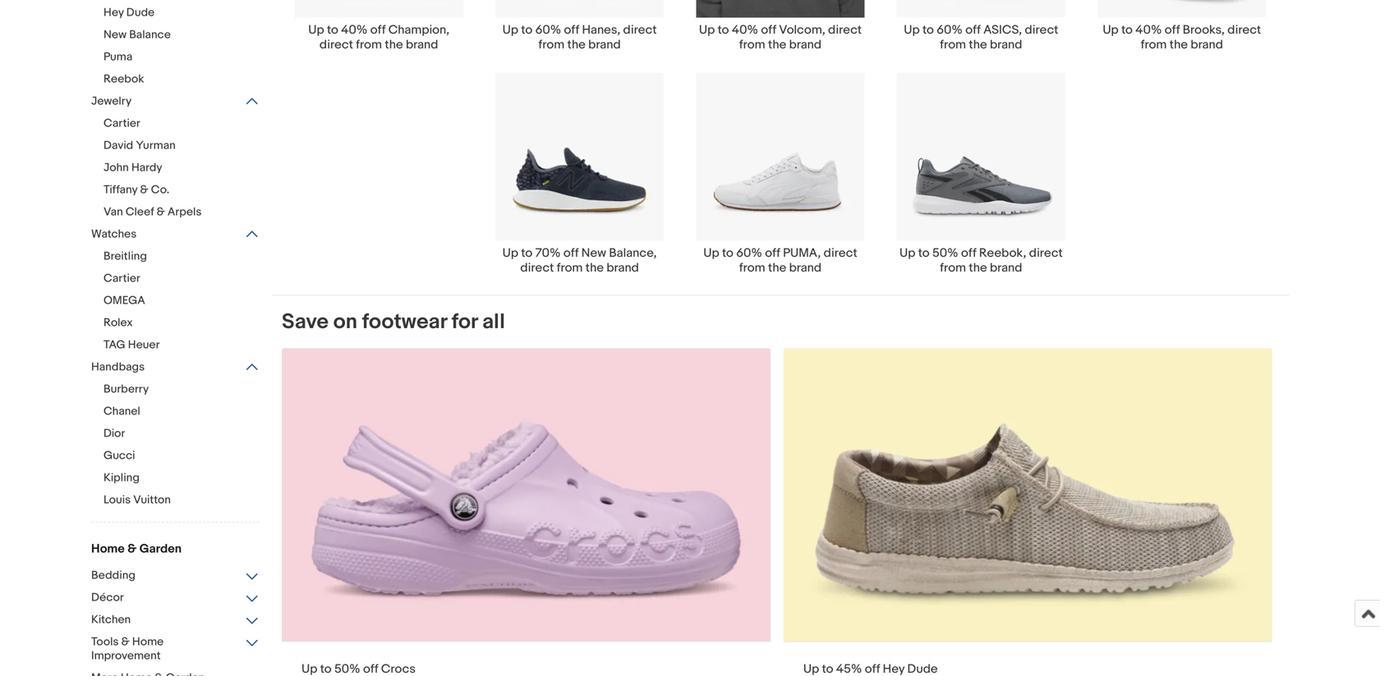 Task type: describe. For each thing, give the bounding box(es) containing it.
gucci
[[104, 449, 135, 463]]

home inside bedding décor kitchen tools & home improvement
[[132, 636, 164, 650]]

the for up to 40% off brooks, direct from the brand
[[1170, 37, 1188, 52]]

all
[[482, 310, 505, 335]]

hardy
[[131, 161, 162, 175]]

from for up to 40% off brooks, direct from the brand
[[1141, 37, 1167, 52]]

puma link
[[104, 50, 272, 66]]

from for up to 50% off reebok, direct from the brand
[[940, 261, 966, 276]]

from for up to 60% off puma, direct from the brand
[[739, 261, 765, 276]]

kitchen button
[[91, 614, 260, 629]]

off for hanes,
[[564, 22, 579, 37]]

brooks,
[[1183, 22, 1225, 37]]

dior link
[[104, 427, 272, 443]]

save on footwear for all
[[282, 310, 505, 335]]

up to 60% off puma, direct from the brand
[[703, 246, 857, 276]]

hey dude link
[[104, 6, 272, 21]]

60% for hanes,
[[535, 22, 561, 37]]

balance
[[129, 28, 171, 42]]

brand for up to 60% off puma, direct from the brand
[[789, 261, 822, 276]]

watches button
[[91, 228, 260, 243]]

up to 60% off asics, direct from the brand link
[[881, 0, 1082, 52]]

the for up to 40% off champion, direct from the brand
[[385, 37, 403, 52]]

footwear
[[362, 310, 447, 335]]

volcom,
[[779, 22, 825, 37]]

tools & home improvement button
[[91, 636, 260, 665]]

up to 50% off reebok, direct from the brand link
[[881, 72, 1082, 276]]

to for up to 40% off volcom, direct from the brand
[[718, 22, 729, 37]]

& left garden at bottom
[[127, 542, 137, 557]]

brand for up to 60% off hanes, direct from the brand
[[588, 37, 621, 52]]

décor button
[[91, 591, 260, 607]]

from for up to 60% off asics, direct from the brand
[[940, 37, 966, 52]]

the for up to 40% off volcom, direct from the brand
[[768, 37, 786, 52]]

the for up to 60% off puma, direct from the brand
[[768, 261, 786, 276]]

cleef
[[126, 205, 154, 219]]

puma
[[104, 50, 132, 64]]

2 cartier from the top
[[104, 272, 140, 286]]

puma,
[[783, 246, 821, 261]]

garden
[[139, 542, 182, 557]]

louis
[[104, 494, 131, 508]]

new inside up to 70% off new balance, direct from the brand
[[581, 246, 606, 261]]

kipling
[[104, 472, 140, 485]]

direct for up to 60% off asics, direct from the brand
[[1025, 22, 1058, 37]]

2 cartier link from the top
[[104, 272, 272, 288]]

champion,
[[388, 22, 449, 37]]

omega
[[104, 294, 145, 308]]

up to 40% off champion, direct from the brand
[[308, 22, 449, 52]]

handbags button
[[91, 361, 260, 376]]

hey dude new balance puma reebok jewelry cartier david yurman john hardy tiffany & co. van cleef & arpels watches breitling cartier omega rolex tag heuer handbags burberry chanel dior gucci kipling louis vuitton
[[91, 6, 202, 508]]

kipling link
[[104, 472, 272, 487]]

heuer
[[128, 338, 160, 352]]

kitchen
[[91, 614, 131, 628]]

to for up to 70% off new balance, direct from the brand
[[521, 246, 533, 261]]

asics,
[[983, 22, 1022, 37]]

hey
[[104, 6, 124, 20]]

breitling
[[104, 250, 147, 264]]

dior
[[104, 427, 125, 441]]

the for up to 60% off hanes, direct from the brand
[[567, 37, 586, 52]]

breitling link
[[104, 250, 272, 265]]

1 cartier from the top
[[104, 117, 140, 131]]

direct for up to 60% off hanes, direct from the brand
[[623, 22, 657, 37]]

up to 40% off volcom, direct from the brand
[[699, 22, 862, 52]]

from for up to 40% off champion, direct from the brand
[[356, 37, 382, 52]]

new balance link
[[104, 28, 272, 44]]

up for up to 50% off reebok, direct from the brand
[[900, 246, 915, 261]]

to for up to 60% off puma, direct from the brand
[[722, 246, 733, 261]]

tag heuer link
[[104, 338, 272, 354]]

up for up to 70% off new balance, direct from the brand
[[502, 246, 518, 261]]

tiffany & co. link
[[104, 183, 272, 199]]

save
[[282, 310, 329, 335]]

burberry link
[[104, 383, 272, 398]]

brand for up to 50% off reebok, direct from the brand
[[990, 261, 1022, 276]]

louis vuitton link
[[104, 494, 272, 509]]

off for asics,
[[965, 22, 981, 37]]

balance,
[[609, 246, 657, 261]]

up for up to 40% off volcom, direct from the brand
[[699, 22, 715, 37]]

bedding
[[91, 569, 136, 583]]

home & garden
[[91, 542, 182, 557]]

bedding button
[[91, 569, 260, 585]]

improvement
[[91, 650, 161, 664]]

chanel
[[104, 405, 140, 419]]

to for up to 40% off brooks, direct from the brand
[[1121, 22, 1133, 37]]

60% for puma,
[[736, 246, 762, 261]]

on
[[333, 310, 357, 335]]

tiffany
[[104, 183, 137, 197]]



Task type: locate. For each thing, give the bounding box(es) containing it.
from left reebok,
[[940, 261, 966, 276]]

direct
[[623, 22, 657, 37], [828, 22, 862, 37], [1025, 22, 1058, 37], [1227, 22, 1261, 37], [319, 37, 353, 52], [824, 246, 857, 261], [1029, 246, 1063, 261], [520, 261, 554, 276]]

from inside up to 50% off reebok, direct from the brand
[[940, 261, 966, 276]]

up to 60% off hanes, direct from the brand link
[[479, 0, 680, 52]]

from left puma,
[[739, 261, 765, 276]]

40%
[[341, 22, 368, 37], [732, 22, 758, 37], [1135, 22, 1162, 37]]

off for new
[[563, 246, 579, 261]]

up to 40% off champion, direct from the brand link
[[278, 0, 479, 52]]

from left hanes,
[[538, 37, 565, 52]]

the inside the up to 40% off brooks, direct from the brand
[[1170, 37, 1188, 52]]

handbags
[[91, 361, 145, 375]]

60% inside up to 60% off hanes, direct from the brand
[[535, 22, 561, 37]]

new inside hey dude new balance puma reebok jewelry cartier david yurman john hardy tiffany & co. van cleef & arpels watches breitling cartier omega rolex tag heuer handbags burberry chanel dior gucci kipling louis vuitton
[[104, 28, 127, 42]]

off left hanes,
[[564, 22, 579, 37]]

1 vertical spatial home
[[132, 636, 164, 650]]

off inside the up to 40% off brooks, direct from the brand
[[1165, 22, 1180, 37]]

new
[[104, 28, 127, 42], [581, 246, 606, 261]]

list containing up to 40% off champion, direct from the brand
[[272, 0, 1289, 295]]

co.
[[151, 183, 169, 197]]

& inside bedding décor kitchen tools & home improvement
[[121, 636, 130, 650]]

home up "bedding"
[[91, 542, 125, 557]]

40% inside up to 40% off volcom, direct from the brand
[[732, 22, 758, 37]]

brand inside up to 50% off reebok, direct from the brand
[[990, 261, 1022, 276]]

off for puma,
[[765, 246, 780, 261]]

to for up to 60% off hanes, direct from the brand
[[521, 22, 532, 37]]

to for up to 60% off asics, direct from the brand
[[923, 22, 934, 37]]

direct for up to 40% off champion, direct from the brand
[[319, 37, 353, 52]]

70%
[[535, 246, 561, 261]]

gucci link
[[104, 449, 272, 465]]

from left volcom,
[[739, 37, 765, 52]]

cartier
[[104, 117, 140, 131], [104, 272, 140, 286]]

brand inside up to 70% off new balance, direct from the brand
[[607, 261, 639, 276]]

brand inside up to 60% off hanes, direct from the brand
[[588, 37, 621, 52]]

off for reebok,
[[961, 246, 976, 261]]

60% inside up to 60% off puma, direct from the brand
[[736, 246, 762, 261]]

from inside up to 60% off hanes, direct from the brand
[[538, 37, 565, 52]]

direct inside up to 60% off hanes, direct from the brand
[[623, 22, 657, 37]]

the inside up to 60% off puma, direct from the brand
[[768, 261, 786, 276]]

brand inside up to 40% off volcom, direct from the brand
[[789, 37, 822, 52]]

off right 50%
[[961, 246, 976, 261]]

60% left hanes,
[[535, 22, 561, 37]]

from left asics,
[[940, 37, 966, 52]]

direct inside up to 60% off puma, direct from the brand
[[824, 246, 857, 261]]

2 horizontal spatial 60%
[[937, 22, 963, 37]]

1 cartier link from the top
[[104, 117, 272, 132]]

to inside "up to 40% off champion, direct from the brand"
[[327, 22, 338, 37]]

the for up to 50% off reebok, direct from the brand
[[969, 261, 987, 276]]

to for up to 40% off champion, direct from the brand
[[327, 22, 338, 37]]

from left balance,
[[557, 261, 583, 276]]

up to 60% off puma, direct from the brand link
[[680, 72, 881, 276]]

off left volcom,
[[761, 22, 776, 37]]

brand inside the up to 40% off brooks, direct from the brand
[[1191, 37, 1223, 52]]

off left brooks,
[[1165, 22, 1180, 37]]

décor
[[91, 591, 124, 605]]

from inside up to 60% off puma, direct from the brand
[[739, 261, 765, 276]]

david
[[104, 139, 133, 153]]

from inside the up to 40% off brooks, direct from the brand
[[1141, 37, 1167, 52]]

from inside up to 60% off asics, direct from the brand
[[940, 37, 966, 52]]

40% inside the up to 40% off brooks, direct from the brand
[[1135, 22, 1162, 37]]

up for up to 40% off brooks, direct from the brand
[[1103, 22, 1119, 37]]

40% for volcom,
[[732, 22, 758, 37]]

the for up to 60% off asics, direct from the brand
[[969, 37, 987, 52]]

jewelry
[[91, 94, 132, 108]]

the inside up to 70% off new balance, direct from the brand
[[586, 261, 604, 276]]

from left champion,
[[356, 37, 382, 52]]

off left puma,
[[765, 246, 780, 261]]

3 40% from the left
[[1135, 22, 1162, 37]]

up to 70% off new balance, direct from the brand link
[[479, 72, 680, 276]]

to inside up to 70% off new balance, direct from the brand
[[521, 246, 533, 261]]

off
[[370, 22, 386, 37], [564, 22, 579, 37], [761, 22, 776, 37], [965, 22, 981, 37], [1165, 22, 1180, 37], [563, 246, 579, 261], [765, 246, 780, 261], [961, 246, 976, 261]]

from
[[356, 37, 382, 52], [538, 37, 565, 52], [739, 37, 765, 52], [940, 37, 966, 52], [1141, 37, 1167, 52], [557, 261, 583, 276], [739, 261, 765, 276], [940, 261, 966, 276]]

& right tools
[[121, 636, 130, 650]]

van
[[104, 205, 123, 219]]

to inside up to 60% off puma, direct from the brand
[[722, 246, 733, 261]]

1 horizontal spatial home
[[132, 636, 164, 650]]

up inside up to 60% off hanes, direct from the brand
[[502, 22, 518, 37]]

up to 40% off volcom, direct from the brand link
[[680, 0, 881, 52]]

direct for up to 40% off volcom, direct from the brand
[[828, 22, 862, 37]]

from inside up to 70% off new balance, direct from the brand
[[557, 261, 583, 276]]

off left champion,
[[370, 22, 386, 37]]

home down kitchen dropdown button
[[132, 636, 164, 650]]

up inside up to 60% off puma, direct from the brand
[[703, 246, 719, 261]]

0 vertical spatial cartier link
[[104, 117, 272, 132]]

cartier up omega
[[104, 272, 140, 286]]

direct inside up to 40% off volcom, direct from the brand
[[828, 22, 862, 37]]

off left asics,
[[965, 22, 981, 37]]

up for up to 40% off champion, direct from the brand
[[308, 22, 324, 37]]

the inside up to 60% off hanes, direct from the brand
[[567, 37, 586, 52]]

hanes,
[[582, 22, 620, 37]]

off inside up to 70% off new balance, direct from the brand
[[563, 246, 579, 261]]

up to 40% off brooks, direct from the brand
[[1103, 22, 1261, 52]]

up to 70% off new balance, direct from the brand
[[502, 246, 657, 276]]

off for champion,
[[370, 22, 386, 37]]

david yurman link
[[104, 139, 272, 154]]

up inside up to 60% off asics, direct from the brand
[[904, 22, 920, 37]]

off for volcom,
[[761, 22, 776, 37]]

0 horizontal spatial home
[[91, 542, 125, 557]]

chanel link
[[104, 405, 272, 421]]

off inside up to 50% off reebok, direct from the brand
[[961, 246, 976, 261]]

rolex
[[104, 316, 133, 330]]

up to 60% off hanes, direct from the brand
[[502, 22, 657, 52]]

up for up to 60% off asics, direct from the brand
[[904, 22, 920, 37]]

tools
[[91, 636, 119, 650]]

60%
[[535, 22, 561, 37], [937, 22, 963, 37], [736, 246, 762, 261]]

up to 60% off asics, direct from the brand
[[904, 22, 1058, 52]]

direct inside up to 60% off asics, direct from the brand
[[1025, 22, 1058, 37]]

direct for up to 40% off brooks, direct from the brand
[[1227, 22, 1261, 37]]

reebok,
[[979, 246, 1026, 261]]

brand for up to 40% off volcom, direct from the brand
[[789, 37, 822, 52]]

40% left volcom,
[[732, 22, 758, 37]]

1 vertical spatial cartier
[[104, 272, 140, 286]]

direct for up to 60% off puma, direct from the brand
[[824, 246, 857, 261]]

from for up to 40% off volcom, direct from the brand
[[739, 37, 765, 52]]

cartier link up omega link
[[104, 272, 272, 288]]

1 40% from the left
[[341, 22, 368, 37]]

vuitton
[[133, 494, 171, 508]]

up inside up to 50% off reebok, direct from the brand
[[900, 246, 915, 261]]

from for up to 60% off hanes, direct from the brand
[[538, 37, 565, 52]]

john hardy link
[[104, 161, 272, 177]]

new left balance,
[[581, 246, 606, 261]]

off inside up to 60% off asics, direct from the brand
[[965, 22, 981, 37]]

60% for asics,
[[937, 22, 963, 37]]

1 vertical spatial new
[[581, 246, 606, 261]]

direct inside the up to 40% off brooks, direct from the brand
[[1227, 22, 1261, 37]]

watches
[[91, 228, 137, 242]]

reebok link
[[104, 72, 272, 88]]

to inside the up to 40% off brooks, direct from the brand
[[1121, 22, 1133, 37]]

60% left puma,
[[736, 246, 762, 261]]

new down hey
[[104, 28, 127, 42]]

the inside up to 50% off reebok, direct from the brand
[[969, 261, 987, 276]]

list
[[272, 0, 1289, 295]]

jewelry button
[[91, 94, 260, 110]]

up for up to 60% off puma, direct from the brand
[[703, 246, 719, 261]]

direct for up to 50% off reebok, direct from the brand
[[1029, 246, 1063, 261]]

brand inside up to 60% off puma, direct from the brand
[[789, 261, 822, 276]]

60% inside up to 60% off asics, direct from the brand
[[937, 22, 963, 37]]

40% inside "up to 40% off champion, direct from the brand"
[[341, 22, 368, 37]]

burberry
[[104, 383, 149, 397]]

brand inside up to 60% off asics, direct from the brand
[[990, 37, 1022, 52]]

1 vertical spatial cartier link
[[104, 272, 272, 288]]

0 horizontal spatial 60%
[[535, 22, 561, 37]]

tag
[[104, 338, 125, 352]]

dude
[[126, 6, 155, 20]]

40% for champion,
[[341, 22, 368, 37]]

bedding décor kitchen tools & home improvement
[[91, 569, 164, 664]]

for
[[452, 310, 478, 335]]

off inside "up to 40% off champion, direct from the brand"
[[370, 22, 386, 37]]

omega link
[[104, 294, 272, 310]]

& right cleef at the top
[[157, 205, 165, 219]]

2 40% from the left
[[732, 22, 758, 37]]

&
[[140, 183, 148, 197], [157, 205, 165, 219], [127, 542, 137, 557], [121, 636, 130, 650]]

50%
[[932, 246, 958, 261]]

off inside up to 40% off volcom, direct from the brand
[[761, 22, 776, 37]]

from inside "up to 40% off champion, direct from the brand"
[[356, 37, 382, 52]]

up
[[308, 22, 324, 37], [502, 22, 518, 37], [699, 22, 715, 37], [904, 22, 920, 37], [1103, 22, 1119, 37], [502, 246, 518, 261], [703, 246, 719, 261], [900, 246, 915, 261]]

& left co.
[[140, 183, 148, 197]]

yurman
[[136, 139, 176, 153]]

None text field
[[282, 349, 770, 677], [784, 349, 1272, 677], [282, 349, 770, 677], [784, 349, 1272, 677]]

brand for up to 40% off brooks, direct from the brand
[[1191, 37, 1223, 52]]

cartier link up david yurman link
[[104, 117, 272, 132]]

the inside "up to 40% off champion, direct from the brand"
[[385, 37, 403, 52]]

0 vertical spatial new
[[104, 28, 127, 42]]

to inside up to 50% off reebok, direct from the brand
[[918, 246, 930, 261]]

direct inside "up to 40% off champion, direct from the brand"
[[319, 37, 353, 52]]

off right 70%
[[563, 246, 579, 261]]

0 vertical spatial cartier
[[104, 117, 140, 131]]

40% for brooks,
[[1135, 22, 1162, 37]]

direct inside up to 50% off reebok, direct from the brand
[[1029, 246, 1063, 261]]

direct inside up to 70% off new balance, direct from the brand
[[520, 261, 554, 276]]

cartier up david
[[104, 117, 140, 131]]

rolex link
[[104, 316, 272, 332]]

from left brooks,
[[1141, 37, 1167, 52]]

to for up to 50% off reebok, direct from the brand
[[918, 246, 930, 261]]

0 horizontal spatial new
[[104, 28, 127, 42]]

brand for up to 40% off champion, direct from the brand
[[406, 37, 438, 52]]

40% left champion,
[[341, 22, 368, 37]]

john
[[104, 161, 129, 175]]

brand inside "up to 40% off champion, direct from the brand"
[[406, 37, 438, 52]]

to inside up to 40% off volcom, direct from the brand
[[718, 22, 729, 37]]

1 horizontal spatial new
[[581, 246, 606, 261]]

to inside up to 60% off hanes, direct from the brand
[[521, 22, 532, 37]]

brand
[[406, 37, 438, 52], [588, 37, 621, 52], [789, 37, 822, 52], [990, 37, 1022, 52], [1191, 37, 1223, 52], [607, 261, 639, 276], [789, 261, 822, 276], [990, 261, 1022, 276]]

arpels
[[167, 205, 202, 219]]

from inside up to 40% off volcom, direct from the brand
[[739, 37, 765, 52]]

1 horizontal spatial 60%
[[736, 246, 762, 261]]

0 vertical spatial home
[[91, 542, 125, 557]]

40% left brooks,
[[1135, 22, 1162, 37]]

up inside the up to 40% off brooks, direct from the brand
[[1103, 22, 1119, 37]]

the inside up to 40% off volcom, direct from the brand
[[768, 37, 786, 52]]

off for brooks,
[[1165, 22, 1180, 37]]

up to 50% off reebok, direct from the brand
[[900, 246, 1063, 276]]

off inside up to 60% off hanes, direct from the brand
[[564, 22, 579, 37]]

up inside "up to 40% off champion, direct from the brand"
[[308, 22, 324, 37]]

to inside up to 60% off asics, direct from the brand
[[923, 22, 934, 37]]

2 horizontal spatial 40%
[[1135, 22, 1162, 37]]

0 horizontal spatial 40%
[[341, 22, 368, 37]]

up to 40% off brooks, direct from the brand link
[[1082, 0, 1282, 52]]

van cleef & arpels link
[[104, 205, 272, 221]]

off inside up to 60% off puma, direct from the brand
[[765, 246, 780, 261]]

brand for up to 60% off asics, direct from the brand
[[990, 37, 1022, 52]]

60% left asics,
[[937, 22, 963, 37]]

cartier link
[[104, 117, 272, 132], [104, 272, 272, 288]]

up for up to 60% off hanes, direct from the brand
[[502, 22, 518, 37]]

reebok
[[104, 72, 144, 86]]

up inside up to 70% off new balance, direct from the brand
[[502, 246, 518, 261]]

1 horizontal spatial 40%
[[732, 22, 758, 37]]

the inside up to 60% off asics, direct from the brand
[[969, 37, 987, 52]]

home
[[91, 542, 125, 557], [132, 636, 164, 650]]

up inside up to 40% off volcom, direct from the brand
[[699, 22, 715, 37]]



Task type: vqa. For each thing, say whether or not it's contained in the screenshot.
PUMA,
yes



